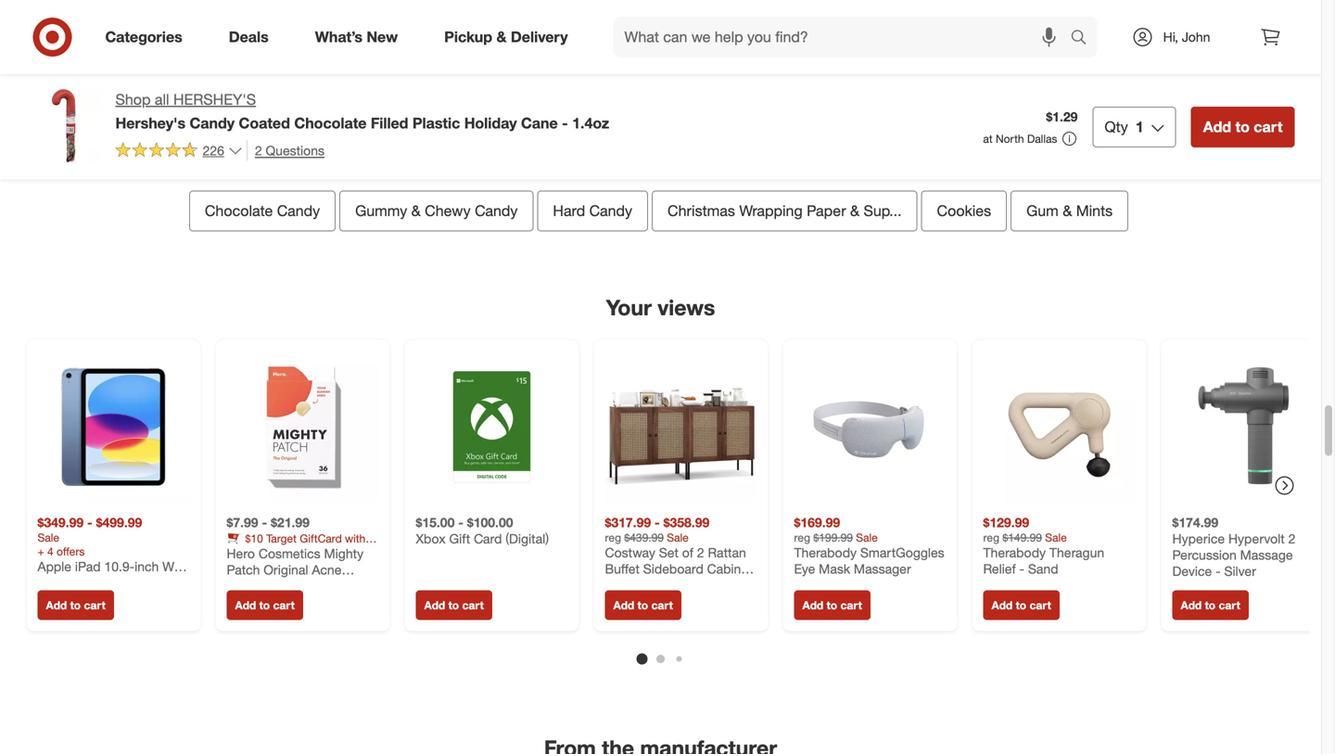 Task type: vqa. For each thing, say whether or not it's contained in the screenshot.
Gift
yes



Task type: locate. For each thing, give the bounding box(es) containing it.
add to cart for costway set of 2 rattan buffet sideboard  cabinet cupboard w/adjustable shelf 'image'
[[614, 598, 673, 612]]

&
[[497, 28, 507, 46], [412, 202, 421, 220], [851, 202, 860, 220], [1063, 202, 1073, 220], [281, 545, 288, 559]]

therabody theragun relief - sand image
[[984, 351, 1136, 503]]

$317.99 - $358.99 reg $439.99 sale
[[605, 514, 710, 544]]

- right cane
[[562, 114, 568, 132]]

sale
[[38, 531, 59, 544], [667, 531, 689, 544], [856, 531, 878, 544], [1046, 531, 1067, 544]]

0 horizontal spatial therabody
[[794, 544, 857, 561]]

(digital)
[[506, 531, 549, 547]]

massager
[[854, 561, 911, 577]]

percussion
[[1173, 547, 1237, 563]]

cart for apple ipad 10.9-inch wi-fi (2022, 10th generation) image
[[84, 598, 106, 612]]

add down "device"
[[1181, 598, 1202, 612]]

relief
[[984, 561, 1016, 577]]

$7.99
[[227, 514, 258, 531]]

therabody for -
[[984, 544, 1046, 561]]

plastic
[[413, 114, 460, 132]]

chocolate up questions
[[294, 114, 367, 132]]

& left "chewy"
[[412, 202, 421, 220]]

1 vertical spatial chocolate
[[205, 202, 273, 220]]

therabody
[[794, 544, 857, 561], [984, 544, 1046, 561]]

- inside $174.99 hyperice hypervolt 2 percussion massage device - silver
[[1216, 563, 1221, 579]]

- left the sand
[[1020, 561, 1025, 577]]

2 right hypervolt
[[1289, 531, 1296, 547]]

wrapping
[[740, 202, 803, 220]]

add for hyperice hypervolt 2 percussion massage device - silver image
[[1181, 598, 1202, 612]]

2 horizontal spatial reg
[[984, 531, 1000, 544]]

reg inside $129.99 reg $149.99 sale therabody theragun relief - sand
[[984, 531, 1000, 544]]

mask
[[819, 561, 851, 577]]

& right pickup
[[497, 28, 507, 46]]

image of hershey's candy coated chocolate filled plastic holiday cane - 1.4oz image
[[26, 89, 101, 163]]

1 sale from the left
[[38, 531, 59, 544]]

- right $349.99
[[87, 514, 93, 531]]

to for apple ipad 10.9-inch wi-fi (2022, 10th generation) image
[[70, 598, 81, 612]]

0 vertical spatial 2
[[255, 142, 262, 158]]

to for xbox gift card (digital) image
[[449, 598, 459, 612]]

add to cart for therabody theragun relief - sand image
[[992, 598, 1052, 612]]

$129.99 reg $149.99 sale therabody theragun relief - sand
[[984, 514, 1105, 577]]

2 therabody from the left
[[984, 544, 1046, 561]]

1 vertical spatial 2
[[1289, 531, 1296, 547]]

hershey's
[[173, 90, 256, 109]]

- right '$317.99'
[[655, 514, 660, 531]]

dallas
[[1028, 132, 1058, 145]]

add to cart button for costway set of 2 rattan buffet sideboard  cabinet cupboard w/adjustable shelf 'image'
[[605, 590, 682, 620]]

1 therabody from the left
[[794, 544, 857, 561]]

add for therabody smartgoggles eye mask massager image
[[803, 598, 824, 612]]

add down xbox
[[424, 598, 445, 612]]

2 sale from the left
[[667, 531, 689, 544]]

categories link
[[90, 17, 206, 58]]

- right $15.00
[[458, 514, 464, 531]]

- inside shop all hershey's hershey's candy coated chocolate filled plastic holiday cane - 1.4oz
[[562, 114, 568, 132]]

gummy & chewy candy link
[[340, 191, 534, 232]]

1 horizontal spatial reg
[[794, 531, 811, 544]]

chocolate candy link
[[189, 191, 336, 232]]

what's
[[315, 28, 363, 46]]

eye
[[794, 561, 816, 577]]

$10
[[245, 531, 263, 545]]

$199.99
[[814, 531, 853, 544]]

xbox
[[416, 531, 446, 547]]

add
[[1204, 118, 1232, 136], [46, 598, 67, 612], [235, 598, 256, 612], [424, 598, 445, 612], [614, 598, 635, 612], [803, 598, 824, 612], [992, 598, 1013, 612], [1181, 598, 1202, 612]]

1 reg from the left
[[605, 531, 621, 544]]

2 down coated
[[255, 142, 262, 158]]

to for costway set of 2 rattan buffet sideboard  cabinet cupboard w/adjustable shelf 'image'
[[638, 598, 648, 612]]

theragun
[[1050, 544, 1105, 561]]

sale for therabody smartgoggles eye mask massager
[[856, 531, 878, 544]]

add to cart button for apple ipad 10.9-inch wi-fi (2022, 10th generation) image
[[38, 590, 114, 620]]

cart for therabody theragun relief - sand image
[[1030, 598, 1052, 612]]

add to cart button
[[1192, 107, 1295, 147], [38, 590, 114, 620], [227, 590, 303, 620], [416, 590, 492, 620], [605, 590, 682, 620], [794, 590, 871, 620], [984, 590, 1060, 620], [1173, 590, 1249, 620]]

reg inside $169.99 reg $199.99 sale therabody smartgoggles eye mask massager
[[794, 531, 811, 544]]

health
[[248, 545, 278, 559]]

reg for $169.99
[[794, 531, 811, 544]]

reg inside $317.99 - $358.99 reg $439.99 sale
[[605, 531, 621, 544]]

- left silver
[[1216, 563, 1221, 579]]

cookies
[[937, 202, 992, 220]]

hard
[[553, 202, 586, 220]]

cosmetics
[[259, 545, 321, 562]]

reg left $439.99
[[605, 531, 621, 544]]

hero
[[227, 545, 255, 562]]

add down $439.99
[[614, 598, 635, 612]]

categories
[[105, 28, 182, 46]]

sale inside $129.99 reg $149.99 sale therabody theragun relief - sand
[[1046, 531, 1067, 544]]

giftcard
[[300, 531, 342, 545]]

candy right "hard"
[[590, 202, 633, 220]]

hyperice
[[1173, 531, 1225, 547]]

2
[[255, 142, 262, 158], [1289, 531, 1296, 547]]

john
[[1182, 29, 1211, 45]]

to for therabody theragun relief - sand image
[[1016, 598, 1027, 612]]

to
[[1236, 118, 1250, 136], [70, 598, 81, 612], [259, 598, 270, 612], [449, 598, 459, 612], [638, 598, 648, 612], [827, 598, 838, 612], [1016, 598, 1027, 612], [1205, 598, 1216, 612]]

3 sale from the left
[[856, 531, 878, 544]]

4
[[47, 544, 54, 558]]

chocolate down 226 at the left top of the page
[[205, 202, 273, 220]]

add for xbox gift card (digital) image
[[424, 598, 445, 612]]

add to cart for hyperice hypervolt 2 percussion massage device - silver image
[[1181, 598, 1241, 612]]

to for hyperice hypervolt 2 percussion massage device - silver image
[[1205, 598, 1216, 612]]

therabody inside $129.99 reg $149.99 sale therabody theragun relief - sand
[[984, 544, 1046, 561]]

your
[[606, 295, 652, 321]]

$149.99
[[1003, 531, 1043, 544]]

sale inside $317.99 - $358.99 reg $439.99 sale
[[667, 531, 689, 544]]

1 horizontal spatial chocolate
[[294, 114, 367, 132]]

pickup & delivery link
[[429, 17, 591, 58]]

cookies link
[[922, 191, 1007, 232]]

add down pimple
[[235, 598, 256, 612]]

therabody down $169.99
[[794, 544, 857, 561]]

$349.99 - $499.99 sale + 4 offers
[[38, 514, 142, 558]]

$7.99 - $21.99
[[227, 514, 310, 531]]

& up original
[[281, 545, 288, 559]]

add to cart for xbox gift card (digital) image
[[424, 598, 484, 612]]

therabody down $129.99
[[984, 544, 1046, 561]]

reg left $199.99
[[794, 531, 811, 544]]

sand
[[1028, 561, 1059, 577]]

shop
[[115, 90, 151, 109]]

add down relief
[[992, 598, 1013, 612]]

& right gum in the top right of the page
[[1063, 202, 1073, 220]]

$174.99
[[1173, 514, 1219, 531]]

coated
[[239, 114, 290, 132]]

reg left $149.99
[[984, 531, 1000, 544]]

paper
[[807, 202, 846, 220]]

all
[[155, 90, 169, 109]]

0 horizontal spatial reg
[[605, 531, 621, 544]]

1 horizontal spatial therabody
[[984, 544, 1046, 561]]

add down eye
[[803, 598, 824, 612]]

1 horizontal spatial 2
[[1289, 531, 1296, 547]]

chocolate inside shop all hershey's hershey's candy coated chocolate filled plastic holiday cane - 1.4oz
[[294, 114, 367, 132]]

4 sale from the left
[[1046, 531, 1067, 544]]

0 vertical spatial chocolate
[[294, 114, 367, 132]]

hershey's
[[115, 114, 186, 132]]

sale inside $349.99 - $499.99 sale + 4 offers
[[38, 531, 59, 544]]

add down 4
[[46, 598, 67, 612]]

patches
[[270, 578, 317, 594]]

with
[[345, 531, 366, 545]]

pimple
[[227, 578, 267, 594]]

gum & mints
[[1027, 202, 1113, 220]]

to for therabody smartgoggles eye mask massager image
[[827, 598, 838, 612]]

2 reg from the left
[[794, 531, 811, 544]]

at north dallas
[[984, 132, 1058, 145]]

cart for costway set of 2 rattan buffet sideboard  cabinet cupboard w/adjustable shelf 'image'
[[652, 598, 673, 612]]

candy
[[190, 114, 235, 132], [277, 202, 320, 220], [475, 202, 518, 220], [590, 202, 633, 220]]

cane
[[521, 114, 558, 132]]

candy down hershey's
[[190, 114, 235, 132]]

3 reg from the left
[[984, 531, 1000, 544]]

& for gum
[[1063, 202, 1073, 220]]

therabody inside $169.99 reg $199.99 sale therabody smartgoggles eye mask massager
[[794, 544, 857, 561]]

cart for therabody smartgoggles eye mask massager image
[[841, 598, 862, 612]]

device
[[1173, 563, 1212, 579]]

apple ipad 10.9-inch wi-fi (2022, 10th generation) image
[[38, 351, 190, 503]]

sale inside $169.99 reg $199.99 sale therabody smartgoggles eye mask massager
[[856, 531, 878, 544]]



Task type: describe. For each thing, give the bounding box(es) containing it.
gummy
[[355, 202, 407, 220]]

add to cart button for hero cosmetics mighty patch original acne pimple patches image
[[227, 590, 303, 620]]

mints
[[1077, 202, 1113, 220]]

new
[[367, 28, 398, 46]]

xbox gift card (digital) image
[[416, 351, 568, 503]]

costway set of 2 rattan buffet sideboard  cabinet cupboard w/adjustable shelf image
[[605, 351, 757, 503]]

add to cart button for therabody theragun relief - sand image
[[984, 590, 1060, 620]]

$358.99
[[664, 514, 710, 531]]

& for pickup
[[497, 28, 507, 46]]

$349.99
[[38, 514, 84, 531]]

pickup & delivery
[[444, 28, 568, 46]]

$1.29
[[1047, 109, 1078, 125]]

massage
[[1241, 547, 1293, 563]]

add to cart button for therabody smartgoggles eye mask massager image
[[794, 590, 871, 620]]

add for costway set of 2 rattan buffet sideboard  cabinet cupboard w/adjustable shelf 'image'
[[614, 598, 635, 612]]

add to cart for apple ipad 10.9-inch wi-fi (2022, 10th generation) image
[[46, 598, 106, 612]]

card
[[474, 531, 502, 547]]

0 horizontal spatial chocolate
[[205, 202, 273, 220]]

therabody for mask
[[794, 544, 857, 561]]

hyperice hypervolt 2 percussion massage device - silver image
[[1173, 351, 1325, 503]]

sale for therabody theragun relief - sand
[[1046, 531, 1067, 544]]

therabody smartgoggles eye mask massager image
[[794, 351, 947, 503]]

deals
[[229, 28, 269, 46]]

- inside $317.99 - $358.99 reg $439.99 sale
[[655, 514, 660, 531]]

& for gummy
[[412, 202, 421, 220]]

hero cosmetics mighty patch original acne pimple patches image
[[227, 351, 379, 503]]

search button
[[1062, 17, 1107, 61]]

- inside $129.99 reg $149.99 sale therabody theragun relief - sand
[[1020, 561, 1025, 577]]

target
[[266, 531, 297, 545]]

add to cart for therabody smartgoggles eye mask massager image
[[803, 598, 862, 612]]

hi,
[[1164, 29, 1179, 45]]

2 inside $174.99 hyperice hypervolt 2 percussion massage device - silver
[[1289, 531, 1296, 547]]

$499.99
[[96, 514, 142, 531]]

silver
[[1225, 563, 1257, 579]]

delivery
[[511, 28, 568, 46]]

226
[[203, 142, 224, 158]]

- inside $15.00 - $100.00 xbox gift card (digital)
[[458, 514, 464, 531]]

filled
[[371, 114, 409, 132]]

reg for $129.99
[[984, 531, 1000, 544]]

add right 1
[[1204, 118, 1232, 136]]

qty
[[1105, 118, 1129, 136]]

search
[[1062, 30, 1107, 48]]

add for hero cosmetics mighty patch original acne pimple patches image
[[235, 598, 256, 612]]

chocolate candy
[[205, 202, 320, 220]]

gift
[[449, 531, 470, 547]]

gummy & chewy candy
[[355, 202, 518, 220]]

add to cart button for hyperice hypervolt 2 percussion massage device - silver image
[[1173, 590, 1249, 620]]

cart for hero cosmetics mighty patch original acne pimple patches image
[[273, 598, 295, 612]]

1
[[1136, 118, 1144, 136]]

what's new
[[315, 28, 398, 46]]

& inside $10 target giftcard with $40 health & beauty purchase
[[281, 545, 288, 559]]

$129.99
[[984, 514, 1030, 531]]

hero cosmetics mighty patch original acne pimple patches
[[227, 545, 364, 594]]

$174.99 hyperice hypervolt 2 percussion massage device - silver
[[1173, 514, 1296, 579]]

$169.99 reg $199.99 sale therabody smartgoggles eye mask massager
[[794, 514, 945, 577]]

add to cart button for xbox gift card (digital) image
[[416, 590, 492, 620]]

- inside $349.99 - $499.99 sale + 4 offers
[[87, 514, 93, 531]]

north
[[996, 132, 1025, 145]]

hypervolt
[[1229, 531, 1285, 547]]

What can we help you find? suggestions appear below search field
[[614, 17, 1075, 58]]

$169.99
[[794, 514, 841, 531]]

pickup
[[444, 28, 493, 46]]

offers
[[57, 544, 85, 558]]

gum & mints link
[[1011, 191, 1129, 232]]

$40
[[227, 545, 245, 559]]

$439.99
[[625, 531, 664, 544]]

cart for hyperice hypervolt 2 percussion massage device - silver image
[[1219, 598, 1241, 612]]

add to cart for hero cosmetics mighty patch original acne pimple patches image
[[235, 598, 295, 612]]

hi, john
[[1164, 29, 1211, 45]]

candy down questions
[[277, 202, 320, 220]]

0 horizontal spatial 2
[[255, 142, 262, 158]]

acne
[[312, 562, 342, 578]]

$21.99
[[271, 514, 310, 531]]

your views
[[606, 295, 715, 321]]

candy inside shop all hershey's hershey's candy coated chocolate filled plastic holiday cane - 1.4oz
[[190, 114, 235, 132]]

to for hero cosmetics mighty patch original acne pimple patches image
[[259, 598, 270, 612]]

original
[[264, 562, 308, 578]]

$15.00 - $100.00 xbox gift card (digital)
[[416, 514, 549, 547]]

patch
[[227, 562, 260, 578]]

christmas
[[668, 202, 735, 220]]

purchase
[[329, 545, 375, 559]]

candy right "chewy"
[[475, 202, 518, 220]]

2 questions
[[255, 142, 325, 158]]

mighty
[[324, 545, 364, 562]]

what's new link
[[299, 17, 421, 58]]

$317.99
[[605, 514, 651, 531]]

at
[[984, 132, 993, 145]]

smartgoggles
[[861, 544, 945, 561]]

sale for +
[[38, 531, 59, 544]]

$100.00
[[467, 514, 513, 531]]

226 link
[[115, 140, 243, 163]]

- up $10
[[262, 514, 267, 531]]

qty 1
[[1105, 118, 1144, 136]]

& left sup...
[[851, 202, 860, 220]]

deals link
[[213, 17, 292, 58]]

chewy
[[425, 202, 471, 220]]

+
[[38, 544, 44, 558]]

questions
[[266, 142, 325, 158]]

christmas wrapping paper & sup... link
[[652, 191, 918, 232]]

$15.00
[[416, 514, 455, 531]]

2 questions link
[[247, 140, 325, 161]]

sup...
[[864, 202, 902, 220]]

holiday
[[464, 114, 517, 132]]

shop all hershey's hershey's candy coated chocolate filled plastic holiday cane - 1.4oz
[[115, 90, 610, 132]]

cart for xbox gift card (digital) image
[[462, 598, 484, 612]]

add for therabody theragun relief - sand image
[[992, 598, 1013, 612]]

add for apple ipad 10.9-inch wi-fi (2022, 10th generation) image
[[46, 598, 67, 612]]

$10 target giftcard with $40 health & beauty purchase
[[227, 531, 375, 559]]



